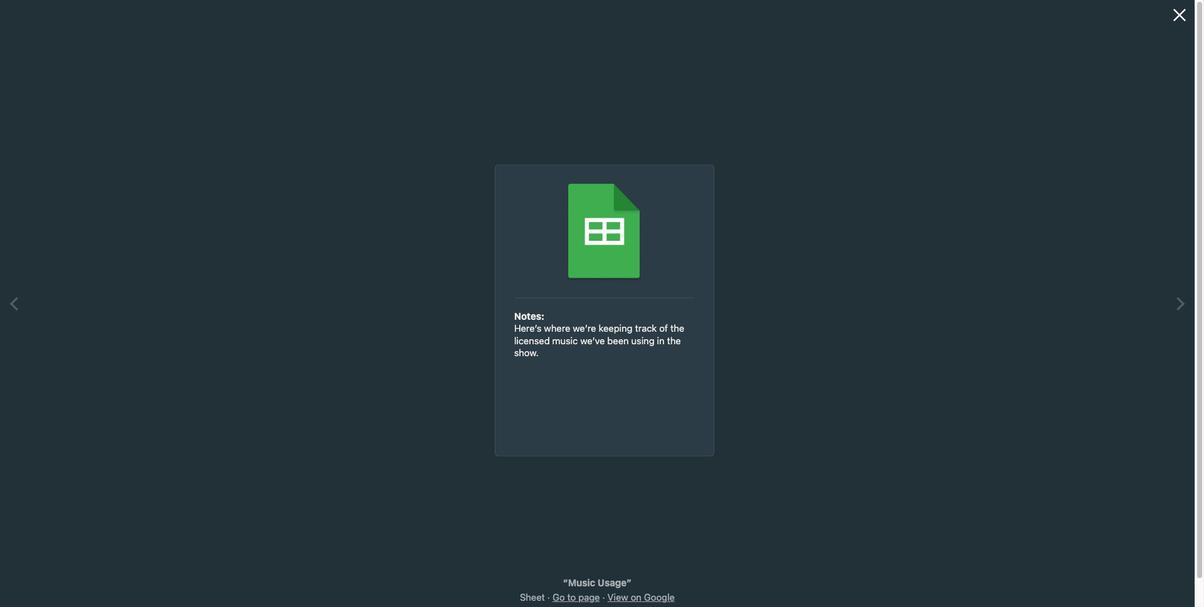 Task type: vqa. For each thing, say whether or not it's contained in the screenshot.
topmost lineup
no



Task type: locate. For each thing, give the bounding box(es) containing it.
in
[[483, 252, 489, 262], [657, 335, 665, 346]]

1 horizontal spatial track
[[635, 322, 657, 334]]

1 horizontal spatial we're
[[573, 322, 597, 334]]

we're inside the notes: here's where we're keeping track of the licensed music we've been using in the show.
[[573, 322, 597, 334]]

1 vertical spatial music
[[568, 577, 596, 589]]

1 horizontal spatial we've
[[581, 335, 605, 346]]

podcast
[[566, 213, 595, 223]]

a up better
[[560, 213, 564, 223]]

usage up view
[[598, 577, 627, 589]]

here's
[[442, 223, 465, 233], [514, 322, 542, 334]]

0 vertical spatial music
[[474, 243, 495, 252]]

next
[[590, 253, 606, 262]]

here's down the notes:
[[514, 322, 542, 334]]

regular
[[607, 262, 632, 272]]

usage inside the music usage sheet go to page
[[598, 577, 627, 589]]

music
[[474, 243, 495, 252], [553, 335, 578, 346]]

we're down 37signals
[[573, 322, 597, 334]]

1 horizontal spatial show.
[[514, 347, 539, 358]]

we're down music usage
[[491, 223, 510, 233]]

better
[[560, 223, 582, 233]]

where down 37signals
[[544, 322, 571, 334]]

1 horizontal spatial licensed
[[514, 335, 550, 346]]

1 horizontal spatial music
[[553, 335, 578, 346]]

0 horizontal spatial where
[[467, 223, 489, 233]]

1 horizontal spatial music
[[568, 577, 596, 589]]

week
[[608, 253, 626, 262]]

show.
[[442, 262, 462, 272], [514, 347, 539, 358]]

music
[[453, 183, 478, 194], [568, 577, 596, 589]]

0 vertical spatial show.
[[442, 262, 462, 272]]

1 horizontal spatial in
[[657, 335, 665, 346]]

annie bryan image
[[563, 255, 576, 267]]

we've
[[497, 243, 517, 252], [581, 335, 605, 346]]

0 horizontal spatial music
[[474, 243, 495, 252]]

the
[[502, 233, 513, 242], [492, 252, 503, 262], [603, 292, 615, 301], [671, 322, 685, 334], [667, 335, 681, 346]]

1 horizontal spatial been
[[608, 335, 629, 346]]

where
[[467, 223, 489, 233], [544, 322, 571, 334]]

we're inside here's where we're keeping track of the licensed music we've been using in the show.
[[491, 223, 510, 233]]

where down music usage
[[467, 223, 489, 233]]

0 vertical spatial here's
[[442, 223, 465, 233]]

to down about
[[600, 223, 607, 233]]

music down music usage
[[474, 243, 495, 252]]

1 special from the top
[[560, 194, 585, 203]]

0 vertical spatial music
[[453, 183, 478, 194]]

keeping down music usage
[[442, 233, 470, 242]]

0 horizontal spatial using
[[462, 252, 481, 262]]

run
[[575, 233, 587, 242]]

welcome to this special bonus episode of rework, a podcast about a better way to work and run your business. rework be back next week with another regular episode. for today's special edition, i interviewed the founders of 37signals to d...
[[560, 184, 634, 321]]

0 horizontal spatial been
[[442, 252, 460, 262]]

been
[[442, 252, 460, 262], [608, 335, 629, 346]]

in inside the notes: here's where we're keeping track of the licensed music we've been using in the show.
[[657, 335, 665, 346]]

here's inside the notes: here's where we're keeping track of the licensed music we've been using in the show.
[[514, 322, 542, 334]]

go to page link
[[553, 591, 600, 603]]

keeping
[[442, 233, 470, 242], [599, 322, 633, 334]]

0 vertical spatial been
[[442, 252, 460, 262]]

special
[[560, 194, 585, 203], [560, 282, 585, 291]]

licensed inside the notes: here's where we're keeping track of the licensed music we've been using in the show.
[[514, 335, 550, 346]]

view on google
[[608, 591, 675, 603]]

licensed
[[442, 243, 472, 252], [514, 335, 550, 346]]

work
[[609, 223, 626, 233]]

0 vertical spatial licensed
[[442, 243, 472, 252]]

0 horizontal spatial a
[[560, 213, 564, 223]]

intro/outro
[[560, 140, 616, 152]]

sheet
[[520, 591, 545, 603]]

1 horizontal spatial here's
[[514, 322, 542, 334]]

1 vertical spatial using
[[632, 335, 655, 346]]

1 vertical spatial licensed
[[514, 335, 550, 346]]

rework- cover3.avif
[[692, 225, 740, 245]]

0 vertical spatial in
[[483, 252, 489, 262]]

1 horizontal spatial usage
[[598, 577, 627, 589]]

here's down music usage
[[442, 223, 465, 233]]

0 horizontal spatial here's
[[442, 223, 465, 233]]

1 vertical spatial music
[[553, 335, 578, 346]]

another
[[577, 262, 604, 272]]

0 vertical spatial usage
[[480, 183, 507, 194]]

keeping down d...
[[599, 322, 633, 334]]

0 horizontal spatial music
[[453, 183, 478, 194]]

episode
[[560, 204, 588, 213]]

1 horizontal spatial where
[[544, 322, 571, 334]]

0 vertical spatial where
[[467, 223, 489, 233]]

back
[[571, 253, 588, 262]]

0 horizontal spatial licensed
[[442, 243, 472, 252]]

and
[[560, 233, 573, 242]]

1 horizontal spatial keeping
[[599, 322, 633, 334]]

2 a from the left
[[620, 213, 624, 223]]

0 horizontal spatial usage
[[480, 183, 507, 194]]

0 vertical spatial track
[[472, 233, 490, 242]]

1 vertical spatial we're
[[573, 322, 597, 334]]

usage
[[480, 183, 507, 194], [598, 577, 627, 589]]

music down 37signals
[[553, 335, 578, 346]]

0 vertical spatial we've
[[497, 243, 517, 252]]

view on google link
[[608, 591, 675, 603]]

1 vertical spatial where
[[544, 322, 571, 334]]

the inside welcome to this special bonus episode of rework, a podcast about a better way to work and run your business. rework be back next week with another regular episode. for today's special edition, i interviewed the founders of 37signals to d...
[[603, 292, 615, 301]]

1 horizontal spatial a
[[620, 213, 624, 223]]

to
[[595, 184, 602, 193], [600, 223, 607, 233], [596, 311, 603, 321], [568, 591, 576, 603]]

for
[[619, 140, 633, 152]]

to right go
[[568, 591, 576, 603]]

1 vertical spatial special
[[560, 282, 585, 291]]

page
[[579, 591, 600, 603]]

episode.
[[560, 272, 590, 282]]

1 vertical spatial usage
[[598, 577, 627, 589]]

to up bonus
[[595, 184, 602, 193]]

intro/outro for victor's interview
[[560, 140, 633, 178]]

music for music usage
[[453, 183, 478, 194]]

this
[[604, 184, 617, 193]]

notes:
[[514, 310, 545, 322]]

0 horizontal spatial show.
[[442, 262, 462, 272]]

1 vertical spatial here's
[[514, 322, 542, 334]]

d...
[[605, 311, 616, 321]]

track
[[472, 233, 490, 242], [635, 322, 657, 334]]

0 horizontal spatial track
[[472, 233, 490, 242]]

breadcrumb element
[[281, 33, 914, 60]]

about
[[597, 213, 618, 223]]

a up work
[[620, 213, 624, 223]]

been inside here's where we're keeping track of the licensed music we've been using in the show.
[[442, 252, 460, 262]]

1 vertical spatial in
[[657, 335, 665, 346]]

special up episode
[[560, 194, 585, 203]]

music inside here's where we're keeping track of the licensed music we've been using in the show.
[[474, 243, 495, 252]]

1 vertical spatial track
[[635, 322, 657, 334]]

0 vertical spatial special
[[560, 194, 585, 203]]

music up here's where we're keeping track of the licensed music we've been using in the show.
[[453, 183, 478, 194]]

1 vertical spatial we've
[[581, 335, 605, 346]]

rework
[[596, 243, 628, 252]]

0 horizontal spatial we're
[[491, 223, 510, 233]]

interviewed
[[560, 292, 601, 301]]

of
[[590, 204, 597, 213], [492, 233, 500, 242], [594, 302, 601, 311], [660, 322, 668, 334]]

1 horizontal spatial using
[[632, 335, 655, 346]]

usage up here's where we're keeping track of the licensed music we've been using in the show.
[[480, 183, 507, 194]]

1 vertical spatial been
[[608, 335, 629, 346]]

0 horizontal spatial keeping
[[442, 233, 470, 242]]

today's
[[606, 272, 632, 282]]

0 vertical spatial keeping
[[442, 233, 470, 242]]

i
[[616, 282, 618, 291]]

0 vertical spatial we're
[[491, 223, 510, 233]]

track inside the notes: here's where we're keeping track of the licensed music we've been using in the show.
[[635, 322, 657, 334]]

0 horizontal spatial in
[[483, 252, 489, 262]]

special down episode. at top left
[[560, 282, 585, 291]]

a
[[560, 213, 564, 223], [620, 213, 624, 223]]

music inside the music usage sheet go to page
[[568, 577, 596, 589]]

where inside the notes: here's where we're keeping track of the licensed music we've been using in the show.
[[544, 322, 571, 334]]

0 vertical spatial using
[[462, 252, 481, 262]]

music up go to page link
[[568, 577, 596, 589]]

using
[[462, 252, 481, 262], [632, 335, 655, 346]]

we're
[[491, 223, 510, 233], [573, 322, 597, 334]]

google
[[644, 591, 675, 603]]

1 vertical spatial show.
[[514, 347, 539, 358]]

0 horizontal spatial we've
[[497, 243, 517, 252]]

1 vertical spatial keeping
[[599, 322, 633, 334]]



Task type: describe. For each thing, give the bounding box(es) containing it.
usage for music usage
[[480, 183, 507, 194]]

keeping inside here's where we're keeping track of the licensed music we've been using in the show.
[[442, 233, 470, 242]]

1 a from the left
[[560, 213, 564, 223]]

your
[[589, 233, 605, 242]]

we've inside the notes: here's where we're keeping track of the licensed music we've been using in the show.
[[581, 335, 605, 346]]

go
[[553, 591, 565, 603]]

victor's
[[560, 152, 600, 165]]

2 special from the top
[[560, 282, 585, 291]]

using inside the notes: here's where we're keeping track of the licensed music we've been using in the show.
[[632, 335, 655, 346]]

music inside the notes: here's where we're keeping track of the licensed music we've been using in the show.
[[553, 335, 578, 346]]

on
[[631, 591, 642, 603]]

james peterson image
[[1172, 3, 1191, 22]]

we've inside here's where we're keeping track of the licensed music we've been using in the show.
[[497, 243, 517, 252]]

for
[[593, 272, 604, 282]]

show. inside here's where we're keeping track of the licensed music we've been using in the show.
[[442, 262, 462, 272]]

rework,
[[600, 204, 634, 213]]

business.
[[560, 243, 594, 252]]

music usage sheet go to page
[[520, 577, 627, 603]]

edition,
[[587, 282, 614, 291]]

with
[[560, 262, 575, 272]]

view
[[608, 591, 629, 603]]

music usage
[[453, 183, 507, 194]]

way
[[584, 223, 598, 233]]

in inside here's where we're keeping track of the licensed music we've been using in the show.
[[483, 252, 489, 262]]

music for music usage sheet go to page
[[568, 577, 596, 589]]

using inside here's where we're keeping track of the licensed music we've been using in the show.
[[462, 252, 481, 262]]

notes: here's where we're keeping track of the licensed music we've been using in the show.
[[514, 310, 685, 358]]

here's where we're keeping track of the licensed music we've been using in the show.
[[442, 223, 517, 272]]

licensed inside here's where we're keeping track of the licensed music we've been using in the show.
[[442, 243, 472, 252]]

rework-
[[699, 225, 733, 235]]

interview
[[560, 165, 607, 178]]

cover3.avif
[[692, 235, 740, 245]]

track inside here's where we're keeping track of the licensed music we've been using in the show.
[[472, 233, 490, 242]]

welcome
[[560, 184, 593, 193]]

been inside the notes: here's where we're keeping track of the licensed music we've been using in the show.
[[608, 335, 629, 346]]

of inside here's where we're keeping track of the licensed music we've been using in the show.
[[492, 233, 500, 242]]

to inside the music usage sheet go to page
[[568, 591, 576, 603]]

37signals
[[560, 311, 594, 321]]

show. inside the notes: here's where we're keeping track of the licensed music we've been using in the show.
[[514, 347, 539, 358]]

here's inside here's where we're keeping track of the licensed music we've been using in the show.
[[442, 223, 465, 233]]

to left d...
[[596, 311, 603, 321]]

usage for music usage sheet go to page
[[598, 577, 627, 589]]

rework- cover3.avif link
[[663, 129, 768, 269]]

founders
[[560, 302, 592, 311]]

bonus
[[587, 194, 609, 203]]

be
[[560, 253, 569, 262]]

main element
[[0, 0, 1196, 24]]

of inside the notes: here's where we're keeping track of the licensed music we've been using in the show.
[[660, 322, 668, 334]]

where inside here's where we're keeping track of the licensed music we've been using in the show.
[[467, 223, 489, 233]]

keeping inside the notes: here's where we're keeping track of the licensed music we've been using in the show.
[[599, 322, 633, 334]]



